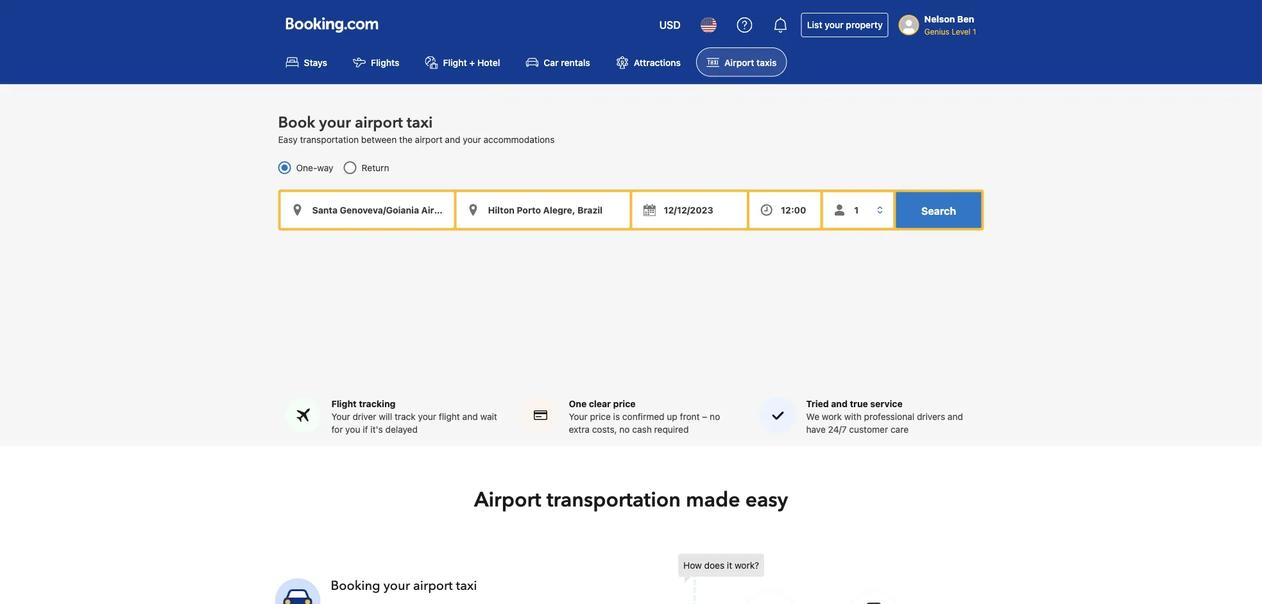 Task type: describe. For each thing, give the bounding box(es) containing it.
–
[[702, 411, 707, 422]]

nelson ben genius level 1
[[925, 14, 976, 36]]

airport taxis
[[725, 57, 777, 68]]

tried and true service we work with professional drivers and have 24/7 customer care
[[806, 398, 963, 435]]

easy
[[278, 134, 298, 145]]

required
[[654, 424, 689, 435]]

it's
[[370, 424, 383, 435]]

12/12/2023
[[664, 205, 713, 215]]

front
[[680, 411, 700, 422]]

your inside one clear price your price is confirmed up front – no extra costs, no cash required
[[569, 411, 588, 422]]

your for list
[[825, 20, 844, 30]]

0 vertical spatial no
[[710, 411, 720, 422]]

attractions
[[634, 57, 681, 68]]

tracking
[[359, 398, 396, 409]]

book your airport taxi easy transportation between the airport and your accommodations
[[278, 112, 555, 145]]

attractions link
[[606, 47, 691, 77]]

booking your airport taxi
[[331, 577, 477, 595]]

12:00
[[781, 205, 806, 215]]

extra
[[569, 424, 590, 435]]

return
[[362, 162, 389, 173]]

flight
[[439, 411, 460, 422]]

flight + hotel link
[[415, 47, 510, 77]]

airport taxis link
[[696, 47, 787, 77]]

24/7
[[828, 424, 847, 435]]

and up work
[[831, 398, 848, 409]]

up
[[667, 411, 678, 422]]

Enter destination text field
[[457, 192, 630, 228]]

1 horizontal spatial booking airport taxi image
[[678, 554, 948, 604]]

property
[[846, 20, 883, 30]]

one-way
[[296, 162, 333, 173]]

if
[[363, 424, 368, 435]]

12/12/2023 button
[[632, 192, 747, 228]]

driver
[[353, 411, 376, 422]]

one clear price your price is confirmed up front – no extra costs, no cash required
[[569, 398, 720, 435]]

made
[[686, 486, 740, 514]]

Enter pick-up location text field
[[281, 192, 454, 228]]

book
[[278, 112, 315, 133]]

airport for book
[[355, 112, 403, 133]]

search button
[[896, 192, 981, 228]]

service
[[870, 398, 903, 409]]

costs,
[[592, 424, 617, 435]]

one
[[569, 398, 587, 409]]

booking
[[331, 577, 380, 595]]

your for booking
[[384, 577, 410, 595]]

way
[[317, 162, 333, 173]]

tried
[[806, 398, 829, 409]]

have
[[806, 424, 826, 435]]

track
[[395, 411, 416, 422]]

clear
[[589, 398, 611, 409]]

1 vertical spatial airport
[[415, 134, 443, 145]]

we
[[806, 411, 820, 422]]

how
[[683, 560, 702, 571]]

your for book
[[319, 112, 351, 133]]

you
[[345, 424, 360, 435]]

your left accommodations
[[463, 134, 481, 145]]

0 vertical spatial price
[[613, 398, 636, 409]]

accommodations
[[484, 134, 555, 145]]

work?
[[735, 560, 759, 571]]

flights link
[[343, 47, 410, 77]]

flight for flight + hotel
[[443, 57, 467, 68]]

flight + hotel
[[443, 57, 500, 68]]

1 vertical spatial price
[[590, 411, 611, 422]]

and inside book your airport taxi easy transportation between the airport and your accommodations
[[445, 134, 460, 145]]

drivers
[[917, 411, 945, 422]]

airport transportation made easy
[[474, 486, 788, 514]]

usd button
[[652, 10, 688, 40]]



Task type: locate. For each thing, give the bounding box(es) containing it.
hotel
[[477, 57, 500, 68]]

wait
[[480, 411, 497, 422]]

nelson
[[925, 14, 955, 24]]

0 horizontal spatial price
[[590, 411, 611, 422]]

delayed
[[385, 424, 418, 435]]

stays
[[304, 57, 327, 68]]

flights
[[371, 57, 400, 68]]

1
[[973, 27, 976, 36]]

price down clear
[[590, 411, 611, 422]]

list
[[807, 20, 822, 30]]

customer
[[849, 424, 888, 435]]

with
[[844, 411, 862, 422]]

work
[[822, 411, 842, 422]]

airport for airport transportation made easy
[[474, 486, 541, 514]]

car rentals link
[[516, 47, 600, 77]]

2 your from the left
[[569, 411, 588, 422]]

no
[[710, 411, 720, 422], [620, 424, 630, 435]]

0 vertical spatial transportation
[[300, 134, 359, 145]]

usd
[[659, 19, 681, 31]]

taxis
[[757, 57, 777, 68]]

flight for flight tracking your driver will track your flight and wait for you if it's delayed
[[331, 398, 357, 409]]

your right track
[[418, 411, 436, 422]]

airport
[[725, 57, 754, 68], [474, 486, 541, 514]]

your inside flight tracking your driver will track your flight and wait for you if it's delayed
[[331, 411, 350, 422]]

0 vertical spatial airport
[[725, 57, 754, 68]]

airport
[[355, 112, 403, 133], [415, 134, 443, 145], [413, 577, 453, 595]]

for
[[331, 424, 343, 435]]

genius
[[925, 27, 950, 36]]

1 horizontal spatial your
[[569, 411, 588, 422]]

taxi inside book your airport taxi easy transportation between the airport and your accommodations
[[407, 112, 433, 133]]

your
[[331, 411, 350, 422], [569, 411, 588, 422]]

your right book
[[319, 112, 351, 133]]

0 horizontal spatial booking airport taxi image
[[275, 579, 321, 604]]

airport for airport taxis
[[725, 57, 754, 68]]

12:00 button
[[750, 192, 820, 228]]

is
[[613, 411, 620, 422]]

transportation inside book your airport taxi easy transportation between the airport and your accommodations
[[300, 134, 359, 145]]

0 vertical spatial flight
[[443, 57, 467, 68]]

1 horizontal spatial price
[[613, 398, 636, 409]]

1 horizontal spatial no
[[710, 411, 720, 422]]

your inside flight tracking your driver will track your flight and wait for you if it's delayed
[[418, 411, 436, 422]]

+
[[469, 57, 475, 68]]

your right list
[[825, 20, 844, 30]]

easy
[[745, 486, 788, 514]]

price up is
[[613, 398, 636, 409]]

and
[[445, 134, 460, 145], [831, 398, 848, 409], [462, 411, 478, 422], [948, 411, 963, 422]]

2 vertical spatial airport
[[413, 577, 453, 595]]

0 horizontal spatial no
[[620, 424, 630, 435]]

car
[[544, 57, 559, 68]]

it
[[727, 560, 732, 571]]

true
[[850, 398, 868, 409]]

airport for booking
[[413, 577, 453, 595]]

confirmed
[[622, 411, 665, 422]]

search
[[921, 205, 956, 217]]

the
[[399, 134, 413, 145]]

1 vertical spatial no
[[620, 424, 630, 435]]

taxi for booking
[[456, 577, 477, 595]]

between
[[361, 134, 397, 145]]

1 your from the left
[[331, 411, 350, 422]]

1 horizontal spatial taxi
[[456, 577, 477, 595]]

0 horizontal spatial transportation
[[300, 134, 359, 145]]

your up for
[[331, 411, 350, 422]]

flight left +
[[443, 57, 467, 68]]

price
[[613, 398, 636, 409], [590, 411, 611, 422]]

1 horizontal spatial transportation
[[547, 486, 681, 514]]

and left the wait
[[462, 411, 478, 422]]

your
[[825, 20, 844, 30], [319, 112, 351, 133], [463, 134, 481, 145], [418, 411, 436, 422], [384, 577, 410, 595]]

flight inside flight + hotel link
[[443, 57, 467, 68]]

and right the
[[445, 134, 460, 145]]

0 horizontal spatial airport
[[474, 486, 541, 514]]

and right drivers
[[948, 411, 963, 422]]

flight inside flight tracking your driver will track your flight and wait for you if it's delayed
[[331, 398, 357, 409]]

booking.com online hotel reservations image
[[286, 17, 378, 33]]

1 vertical spatial airport
[[474, 486, 541, 514]]

booking airport taxi image
[[678, 554, 948, 604], [275, 579, 321, 604]]

rentals
[[561, 57, 590, 68]]

does
[[704, 560, 725, 571]]

0 horizontal spatial your
[[331, 411, 350, 422]]

no down is
[[620, 424, 630, 435]]

transportation
[[300, 134, 359, 145], [547, 486, 681, 514]]

1 vertical spatial taxi
[[456, 577, 477, 595]]

1 vertical spatial flight
[[331, 398, 357, 409]]

stays link
[[276, 47, 338, 77]]

will
[[379, 411, 392, 422]]

taxi for book
[[407, 112, 433, 133]]

0 horizontal spatial flight
[[331, 398, 357, 409]]

how does it work?
[[683, 560, 759, 571]]

cash
[[632, 424, 652, 435]]

flight tracking your driver will track your flight and wait for you if it's delayed
[[331, 398, 497, 435]]

list your property
[[807, 20, 883, 30]]

flight up driver
[[331, 398, 357, 409]]

and inside flight tracking your driver will track your flight and wait for you if it's delayed
[[462, 411, 478, 422]]

car rentals
[[544, 57, 590, 68]]

care
[[891, 424, 909, 435]]

professional
[[864, 411, 915, 422]]

taxi
[[407, 112, 433, 133], [456, 577, 477, 595]]

list your property link
[[801, 13, 889, 37]]

ben
[[957, 14, 974, 24]]

no right "–"
[[710, 411, 720, 422]]

1 horizontal spatial airport
[[725, 57, 754, 68]]

0 vertical spatial taxi
[[407, 112, 433, 133]]

1 horizontal spatial flight
[[443, 57, 467, 68]]

your down one
[[569, 411, 588, 422]]

your right booking
[[384, 577, 410, 595]]

level
[[952, 27, 971, 36]]

flight
[[443, 57, 467, 68], [331, 398, 357, 409]]

1 vertical spatial transportation
[[547, 486, 681, 514]]

0 vertical spatial airport
[[355, 112, 403, 133]]

one-
[[296, 162, 317, 173]]

0 horizontal spatial taxi
[[407, 112, 433, 133]]



Task type: vqa. For each thing, say whether or not it's contained in the screenshot.
Afternoon Desire link
no



